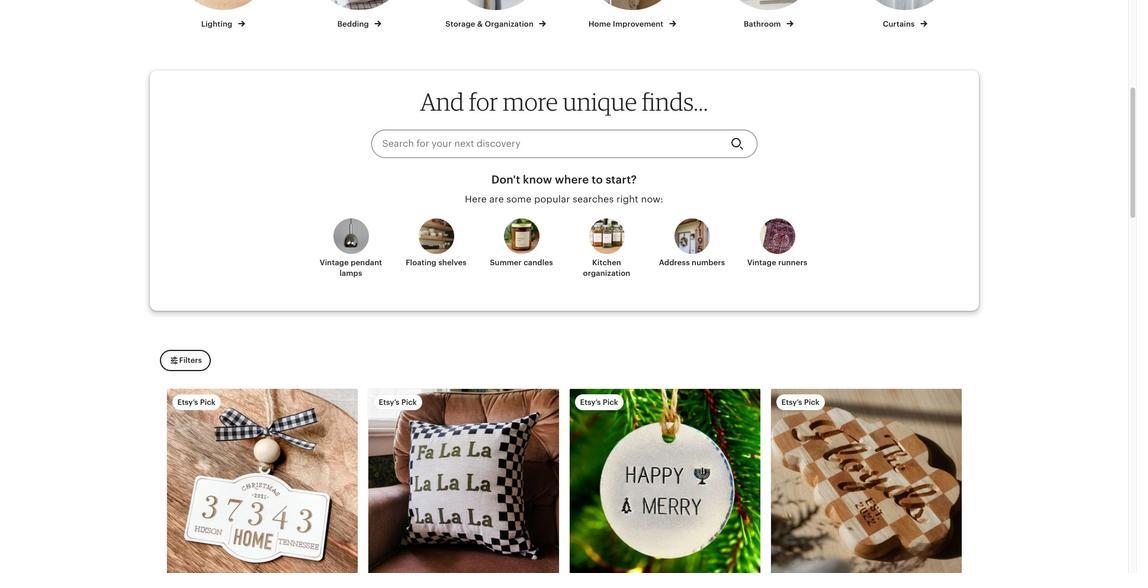Task type: locate. For each thing, give the bounding box(es) containing it.
etsy's pick for first etsy's pick link
[[177, 398, 215, 407]]

vintage for vintage pendant lamps
[[320, 258, 349, 267]]

vintage runners
[[747, 258, 807, 267]]

etsy's for 2nd etsy's pick link from the right
[[580, 398, 601, 407]]

searches
[[573, 194, 614, 205]]

are
[[489, 194, 504, 205]]

vintage pendant lamps link
[[315, 218, 386, 279]]

1 etsy's from the left
[[177, 398, 198, 407]]

address numbers link
[[656, 218, 728, 278]]

2 etsy's pick from the left
[[379, 398, 417, 407]]

1 horizontal spatial vintage
[[747, 258, 776, 267]]

pick
[[200, 398, 215, 407], [401, 398, 417, 407], [603, 398, 618, 407], [804, 398, 820, 407]]

4 etsy's pick from the left
[[781, 398, 820, 407]]

vintage
[[320, 258, 349, 267], [747, 258, 776, 267]]

3 etsy's from the left
[[580, 398, 601, 407]]

improvement
[[613, 19, 663, 28]]

personalized zip code christmas ornament, home laser cut ornament, hometown local ornament, christmas gift tag, holiday ornament, city image
[[167, 389, 357, 573]]

4 etsy's pick link from the left
[[771, 389, 961, 573]]

don't
[[491, 173, 520, 186]]

kitchen organization link
[[571, 218, 642, 279]]

4 etsy's from the left
[[781, 398, 802, 407]]

shelves
[[438, 258, 467, 267]]

etsy's for first etsy's pick link
[[177, 398, 198, 407]]

now:
[[641, 194, 663, 205]]

bedding
[[337, 19, 371, 28]]

1 vintage from the left
[[320, 258, 349, 267]]

3 pick from the left
[[603, 398, 618, 407]]

vintage for vintage runners
[[747, 258, 776, 267]]

2 pick from the left
[[401, 398, 417, 407]]

don't know where to start?
[[491, 173, 637, 186]]

organization
[[583, 269, 630, 278]]

lighting link
[[166, 0, 281, 29]]

curtains link
[[848, 0, 963, 29]]

here are some popular searches right now:
[[465, 194, 663, 205]]

etsy's pick link
[[167, 389, 357, 573], [368, 389, 559, 573], [569, 389, 760, 573], [771, 389, 961, 573]]

floating shelves
[[406, 258, 467, 267]]

3 etsy's pick from the left
[[580, 398, 618, 407]]

address
[[659, 258, 690, 267]]

etsy's pick
[[177, 398, 215, 407], [379, 398, 417, 407], [580, 398, 618, 407], [781, 398, 820, 407]]

2 etsy's from the left
[[379, 398, 399, 407]]

know
[[523, 173, 552, 186]]

numbers
[[692, 258, 725, 267]]

start?
[[606, 173, 637, 186]]

summer candles
[[490, 258, 553, 267]]

vintage pendant lamps
[[320, 258, 382, 278]]

Search for your next discovery text field
[[371, 130, 721, 158]]

pick for personalized zip code christmas ornament, home laser cut ornament, hometown local ornament, christmas gift tag, holiday ornament, city image on the left bottom
[[200, 398, 215, 407]]

bedding link
[[302, 0, 417, 29]]

4 pick from the left
[[804, 398, 820, 407]]

vintage inside vintage pendant lamps
[[320, 258, 349, 267]]

pick for happy merry/happy hanukkah/merry christmas/happy merry/hanukkah decoration/fusioned family/judeo christian/interfaith/gift for jewish family image
[[603, 398, 618, 407]]

1 etsy's pick from the left
[[177, 398, 215, 407]]

etsy's for second etsy's pick link from the left
[[379, 398, 399, 407]]

vintage left runners
[[747, 258, 776, 267]]

etsy's
[[177, 398, 198, 407], [379, 398, 399, 407], [580, 398, 601, 407], [781, 398, 802, 407]]

1 etsy's pick link from the left
[[167, 389, 357, 573]]

finds…
[[642, 87, 708, 116]]

0 horizontal spatial vintage
[[320, 258, 349, 267]]

1 pick from the left
[[200, 398, 215, 407]]

bathroom link
[[711, 0, 826, 29]]

None search field
[[371, 130, 757, 158]]

christmas pillow: fa la la throw pillow, checker holiday cushion, winter home decor, black and white image
[[368, 389, 559, 573]]

2 vintage from the left
[[747, 258, 776, 267]]

3 etsy's pick link from the left
[[569, 389, 760, 573]]

runners
[[778, 258, 807, 267]]

vintage up lamps
[[320, 258, 349, 267]]



Task type: vqa. For each thing, say whether or not it's contained in the screenshot.
the lamps
yes



Task type: describe. For each thing, give the bounding box(es) containing it.
happy merry/happy hanukkah/merry christmas/happy merry/hanukkah decoration/fusioned family/judeo christian/interfaith/gift for jewish family image
[[569, 389, 760, 573]]

etsy's for 4th etsy's pick link from the left
[[781, 398, 802, 407]]

etsy's pick for 2nd etsy's pick link from the right
[[580, 398, 618, 407]]

filters
[[179, 356, 202, 365]]

pendant
[[351, 258, 382, 267]]

&
[[477, 19, 483, 28]]

summer candles link
[[486, 218, 557, 278]]

etsy's pick for second etsy's pick link from the left
[[379, 398, 417, 407]]

storage & organization link
[[438, 0, 553, 29]]

organization
[[485, 19, 534, 28]]

pick for 'christmas pillow: fa la la throw pillow, checker holiday cushion, winter home decor, black and white' image
[[401, 398, 417, 407]]

right
[[616, 194, 638, 205]]

here
[[465, 194, 487, 205]]

to
[[592, 173, 603, 186]]

storage & organization
[[446, 19, 536, 28]]

kitchen organization
[[583, 258, 630, 278]]

some
[[507, 194, 532, 205]]

candles
[[524, 258, 553, 267]]

etsy's pick for 4th etsy's pick link from the left
[[781, 398, 820, 407]]

home improvement link
[[575, 0, 690, 29]]

vintage runners link
[[742, 218, 813, 278]]

home
[[588, 19, 611, 28]]

curtains
[[883, 19, 917, 28]]

and
[[420, 87, 464, 116]]

lamps
[[340, 269, 362, 278]]

floating
[[406, 258, 436, 267]]

popular
[[534, 194, 570, 205]]

summer
[[490, 258, 522, 267]]

kitchen
[[592, 258, 621, 267]]

2 etsy's pick link from the left
[[368, 389, 559, 573]]

where
[[555, 173, 589, 186]]

lighting
[[201, 19, 234, 28]]

checkered custom name sign | personalized wedding gift for the newlyweds, family name wall hanging home decor, housewarming gift, small image
[[771, 389, 961, 573]]

filters button
[[160, 350, 211, 371]]

home improvement
[[588, 19, 665, 28]]

storage
[[446, 19, 475, 28]]

for
[[469, 87, 498, 116]]

more
[[503, 87, 558, 116]]

bathroom
[[744, 19, 783, 28]]

address numbers
[[659, 258, 725, 267]]

unique
[[563, 87, 637, 116]]

floating shelves link
[[401, 218, 472, 278]]

pick for the checkered custom name sign | personalized wedding gift for the newlyweds, family name wall hanging home decor, housewarming gift, small image
[[804, 398, 820, 407]]

and for more unique finds…
[[420, 87, 708, 116]]



